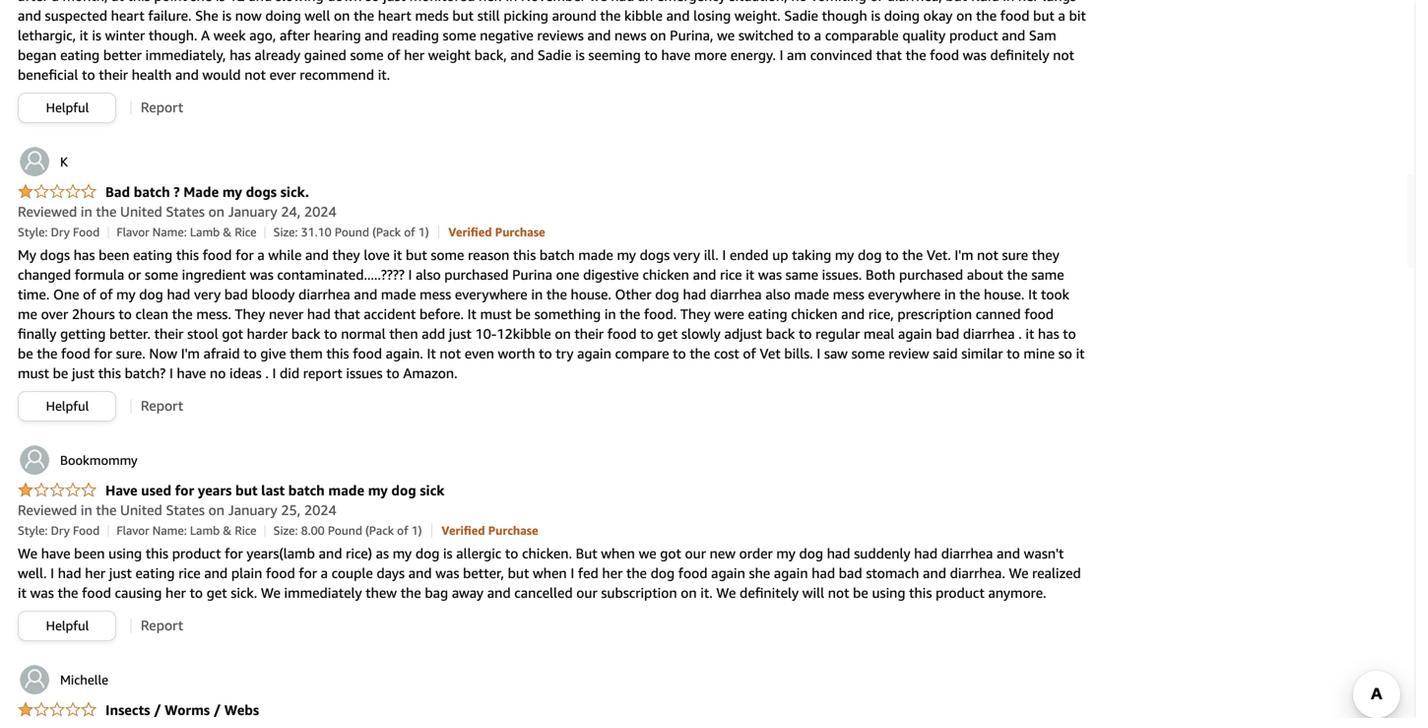 Task type: locate. For each thing, give the bounding box(es) containing it.
got
[[222, 326, 243, 342], [660, 545, 682, 561]]

purchased
[[445, 266, 509, 283], [899, 266, 964, 283]]

it up 10-
[[468, 306, 477, 322]]

0 vertical spatial verified purchase link
[[449, 223, 545, 239]]

my up issues.
[[835, 247, 854, 263]]

using
[[109, 545, 142, 561], [872, 585, 906, 601]]

everywhere up rice,
[[868, 286, 941, 302]]

1 horizontal spatial very
[[674, 247, 700, 263]]

stool
[[187, 326, 218, 342]]

2 & from the top
[[223, 524, 232, 537]]

1 they from the left
[[333, 247, 360, 263]]

0 horizontal spatial sick.
[[231, 585, 257, 601]]

food down bookmommy link
[[73, 524, 100, 537]]

verified purchase
[[449, 225, 545, 239], [442, 524, 538, 537]]

diarrhea
[[299, 286, 350, 302], [710, 286, 762, 302], [963, 326, 1015, 342], [942, 545, 993, 561]]

vet.
[[927, 247, 951, 263]]

1 horizontal spatial sick.
[[280, 184, 309, 200]]

1 horizontal spatial everywhere
[[868, 286, 941, 302]]

house. up canned
[[984, 286, 1025, 302]]

2 name: from the top
[[152, 524, 187, 537]]

1 vertical spatial product
[[936, 585, 985, 601]]

they right sure
[[1032, 247, 1060, 263]]

not inside the "we have been using this product for years(lamb and rice) as my dog is allergic to chicken.  but when we got our new order my dog had suddenly had diarrhea and wasn't well.  i had her just eating rice and plain food for a couple days and was better, but when i fed her the dog food again she again had bad stomach and diarrhea.  we realized it was the food causing her to get sick.  we immediately thew the bag away and cancelled our subscription on it.  we definitely will not be using this product anymore."
[[828, 585, 850, 601]]

purchase for chicken.
[[488, 524, 538, 537]]

1 vertical spatial states
[[166, 502, 205, 518]]

it up amazon.
[[427, 345, 436, 362]]

style: dry food for dogs
[[18, 225, 100, 239]]

was up bloody
[[250, 266, 274, 283]]

1 lamb from the top
[[190, 225, 220, 239]]

january for last
[[228, 502, 277, 518]]

1 back from the left
[[291, 326, 321, 342]]

1 vertical spatial rice
[[235, 524, 257, 537]]

1 horizontal spatial same
[[1032, 266, 1065, 283]]

verified purchase for reason
[[449, 225, 545, 239]]

2 flavor from the top
[[117, 524, 149, 537]]

food down "getting"
[[61, 345, 90, 362]]

3 helpful from the top
[[46, 618, 89, 633]]

dog down we
[[651, 565, 675, 581]]

new
[[710, 545, 736, 561]]

1 january from the top
[[228, 203, 277, 220]]

just left 10-
[[449, 326, 472, 342]]

for up immediately
[[299, 565, 317, 581]]

2 report link from the top
[[141, 397, 183, 414]]

0 vertical spatial (pack
[[372, 225, 401, 239]]

has up formula
[[74, 247, 95, 263]]

1 horizontal spatial purchased
[[899, 266, 964, 283]]

their up now
[[154, 326, 184, 342]]

sick. inside the "we have been using this product for years(lamb and rice) as my dog is allergic to chicken.  but when we got our new order my dog had suddenly had diarrhea and wasn't well.  i had her just eating rice and plain food for a couple days and was better, but when i fed her the dog food again she again had bad stomach and diarrhea.  we realized it was the food causing her to get sick.  we immediately thew the bag away and cancelled our subscription on it.  we definitely will not be using this product anymore."
[[231, 585, 257, 601]]

got inside my dogs has been eating this food for a while and they love it but some reason this batch made my dogs very ill. i ended up taking my dog to the vet.  i'm not sure they changed formula or some ingredient was contaminated.....???? i also purchased purina one digestive chicken and rice it was same issues.  both purchased about the  same time.  one of of my dog had very bad bloody diarrhea and made mess everywhere in the house. other dog had diarrhea also made mess everywhere in the house. it took me over 2hours to clean the mess. they never had that accident before. it must be something in the food. they were eating chicken and rice, prescription canned food finally getting better.  their stool got harder back to normal  then add just 10-12kibble  on their food to get slowly adjust back to regular meal again bad diarrhea . it has to be the food for sure.  now i'm afraid to give them this food again.  it not even worth to try again compare to the cost of vet bills.  i saw some review said similar to mine so it must be just this batch? i have no ideas . i did report issues to amazon.
[[222, 326, 243, 342]]

pound
[[335, 225, 369, 239], [328, 524, 362, 537]]

food left causing
[[82, 585, 111, 601]]

0 vertical spatial dry
[[51, 225, 70, 239]]

was
[[250, 266, 274, 283], [758, 266, 782, 283], [436, 565, 459, 581], [30, 585, 54, 601]]

report down batch?
[[141, 397, 183, 414]]

reviewed down bookmommy link
[[18, 502, 77, 518]]

1 horizontal spatial also
[[766, 286, 791, 302]]

0 vertical spatial just
[[449, 326, 472, 342]]

again down new
[[711, 565, 746, 581]]

states down ?
[[166, 203, 205, 220]]

normal
[[341, 326, 386, 342]]

to right causing
[[190, 585, 203, 601]]

2 helpful from the top
[[46, 398, 89, 414]]

january for dogs
[[228, 203, 277, 220]]

0 vertical spatial purchase
[[495, 225, 545, 239]]

food up compare
[[608, 326, 637, 342]]

report link for used
[[141, 617, 183, 633]]

give
[[260, 345, 286, 362]]

it
[[393, 247, 402, 263], [746, 266, 755, 283], [1026, 326, 1035, 342], [1076, 345, 1085, 362], [18, 585, 27, 601]]

last
[[261, 482, 285, 498]]

the down slowly
[[690, 345, 711, 362]]

1 vertical spatial flavor
[[117, 524, 149, 537]]

2 report from the top
[[141, 397, 183, 414]]

love
[[364, 247, 390, 263]]

accident
[[364, 306, 416, 322]]

to down slowly
[[673, 345, 686, 362]]

0 horizontal spatial back
[[291, 326, 321, 342]]

bad down the ingredient
[[224, 286, 248, 302]]

made down issues.
[[794, 286, 830, 302]]

house.
[[571, 286, 612, 302], [984, 286, 1025, 302]]

1 vertical spatial (pack
[[366, 524, 394, 537]]

1 horizontal spatial mess
[[833, 286, 865, 302]]

purchase for reason
[[495, 225, 545, 239]]

0 horizontal spatial must
[[18, 365, 49, 381]]

0 vertical spatial been
[[99, 247, 129, 263]]

2 united from the top
[[120, 502, 162, 518]]

states for ?
[[166, 203, 205, 220]]

1 horizontal spatial bad
[[839, 565, 863, 581]]

2 states from the top
[[166, 502, 205, 518]]

the down 'about' at right top
[[960, 286, 981, 302]]

must
[[480, 306, 512, 322], [18, 365, 49, 381]]

1 vertical spatial sick.
[[231, 585, 257, 601]]

diarrhea up diarrhea.
[[942, 545, 993, 561]]

1 style: from the top
[[18, 225, 48, 239]]

1 vertical spatial very
[[194, 286, 221, 302]]

2 food from the top
[[73, 524, 100, 537]]

| image
[[130, 101, 131, 115], [438, 225, 439, 239], [108, 227, 109, 238]]

2 horizontal spatial dogs
[[640, 247, 670, 263]]

0 vertical spatial helpful
[[46, 100, 89, 115]]

1 vertical spatial united
[[120, 502, 162, 518]]

0 vertical spatial .
[[1019, 326, 1022, 342]]

0 vertical spatial have
[[177, 365, 206, 381]]

on inside the "we have been using this product for years(lamb and rice) as my dog is allergic to chicken.  but when we got our new order my dog had suddenly had diarrhea and wasn't well.  i had her just eating rice and plain food for a couple days and was better, but when i fed her the dog food again she again had bad stomach and diarrhea.  we realized it was the food causing her to get sick.  we immediately thew the bag away and cancelled our subscription on it.  we definitely will not be using this product anymore."
[[681, 585, 697, 601]]

they
[[333, 247, 360, 263], [1032, 247, 1060, 263]]

0 vertical spatial 1)
[[418, 225, 429, 239]]

definitely
[[740, 585, 799, 601]]

took
[[1041, 286, 1070, 302]]

i left saw
[[817, 345, 821, 362]]

1 vertical spatial some
[[145, 266, 178, 283]]

had up stomach
[[914, 545, 938, 561]]

compare
[[615, 345, 669, 362]]

verified
[[449, 225, 492, 239], [442, 524, 485, 537]]

chicken up regular
[[791, 306, 838, 322]]

1 & from the top
[[223, 225, 232, 239]]

1 style: dry food from the top
[[18, 225, 100, 239]]

1 united from the top
[[120, 203, 162, 220]]

0 vertical spatial united
[[120, 203, 162, 220]]

2 everywhere from the left
[[868, 286, 941, 302]]

1) for dog
[[412, 524, 422, 537]]

dry up "changed"
[[51, 225, 70, 239]]

1 horizontal spatial back
[[766, 326, 795, 342]]

1 food from the top
[[73, 225, 100, 239]]

but up 'cancelled'
[[508, 565, 529, 581]]

helpful for bad batch ?  made my dogs sick.
[[46, 398, 89, 414]]

regular
[[816, 326, 860, 342]]

2 vertical spatial but
[[508, 565, 529, 581]]

purchased down 'vet.' at right top
[[899, 266, 964, 283]]

0 vertical spatial sick.
[[280, 184, 309, 200]]

a
[[257, 247, 265, 263], [321, 565, 328, 581]]

had right well.
[[58, 565, 81, 581]]

1 vertical spatial purchase
[[488, 524, 538, 537]]

rice
[[235, 225, 257, 239], [235, 524, 257, 537]]

& up the ingredient
[[223, 225, 232, 239]]

helpful link for bad batch ?  made my dogs sick.
[[19, 392, 115, 421]]

i left did
[[272, 365, 276, 381]]

1 horizontal spatial not
[[828, 585, 850, 601]]

but
[[406, 247, 427, 263], [235, 482, 258, 498], [508, 565, 529, 581]]

but inside my dogs has been eating this food for a while and they love it but some reason this batch made my dogs very ill. i ended up taking my dog to the vet.  i'm not sure they changed formula or some ingredient was contaminated.....???? i also purchased purina one digestive chicken and rice it was same issues.  both purchased about the  same time.  one of of my dog had very bad bloody diarrhea and made mess everywhere in the house. other dog had diarrhea also made mess everywhere in the house. it took me over 2hours to clean the mess. they never had that accident before. it must be something in the food. they were eating chicken and rice, prescription canned food finally getting better.  their stool got harder back to normal  then add just 10-12kibble  on their food to get slowly adjust back to regular meal again bad diarrhea . it has to be the food for sure.  now i'm afraid to give them this food again.  it not even worth to try again compare to the cost of vet bills.  i saw some review said similar to mine so it must be just this batch? i have no ideas . i did report issues to amazon.
[[406, 247, 427, 263]]

and
[[305, 247, 329, 263], [693, 266, 717, 283], [354, 286, 378, 302], [842, 306, 865, 322], [319, 545, 342, 561], [997, 545, 1021, 561], [204, 565, 228, 581], [408, 565, 432, 581], [923, 565, 947, 581], [487, 585, 511, 601]]

1 flavor from the top
[[117, 225, 149, 239]]

made
[[184, 184, 219, 200]]

2 dry from the top
[[51, 524, 70, 537]]

1 vertical spatial verified
[[442, 524, 485, 537]]

0 vertical spatial get
[[657, 326, 678, 342]]

reason
[[468, 247, 510, 263]]

must up 10-
[[480, 306, 512, 322]]

them
[[290, 345, 323, 362]]

fed
[[578, 565, 599, 581]]

review
[[889, 345, 930, 362]]

2 2024 from the top
[[304, 502, 337, 518]]

1 horizontal spatial got
[[660, 545, 682, 561]]

12kibble
[[497, 326, 551, 342]]

1 reviewed from the top
[[18, 203, 77, 220]]

dry
[[51, 225, 70, 239], [51, 524, 70, 537]]

0 horizontal spatial purchased
[[445, 266, 509, 283]]

1 vertical spatial january
[[228, 502, 277, 518]]

batch
[[134, 184, 170, 200], [540, 247, 575, 263], [288, 482, 325, 498]]

2 horizontal spatial batch
[[540, 247, 575, 263]]

1 name: from the top
[[152, 225, 187, 239]]

1 2024 from the top
[[304, 203, 337, 220]]

bad down suddenly
[[839, 565, 863, 581]]

using up causing
[[109, 545, 142, 561]]

both
[[866, 266, 896, 283]]

0 horizontal spatial i'm
[[181, 345, 200, 362]]

2 horizontal spatial but
[[508, 565, 529, 581]]

realized
[[1033, 565, 1081, 581]]

0 vertical spatial a
[[257, 247, 265, 263]]

they
[[235, 306, 265, 322], [681, 306, 711, 322]]

not down add at the left
[[440, 345, 461, 362]]

1 vertical spatial dry
[[51, 524, 70, 537]]

also
[[416, 266, 441, 283], [766, 286, 791, 302]]

1 size: from the top
[[274, 225, 298, 239]]

rice inside my dogs has been eating this food for a while and they love it but some reason this batch made my dogs very ill. i ended up taking my dog to the vet.  i'm not sure they changed formula or some ingredient was contaminated.....???? i also purchased purina one digestive chicken and rice it was same issues.  both purchased about the  same time.  one of of my dog had very bad bloody diarrhea and made mess everywhere in the house. other dog had diarrhea also made mess everywhere in the house. it took me over 2hours to clean the mess. they never had that accident before. it must be something in the food. they were eating chicken and rice, prescription canned food finally getting better.  their stool got harder back to normal  then add just 10-12kibble  on their food to get slowly adjust back to regular meal again bad diarrhea . it has to be the food for sure.  now i'm afraid to give them this food again.  it not even worth to try again compare to the cost of vet bills.  i saw some review said similar to mine so it must be just this batch? i have no ideas . i did report issues to amazon.
[[720, 266, 742, 283]]

report link
[[141, 99, 183, 115], [141, 397, 183, 414], [141, 617, 183, 633]]

1 horizontal spatial have
[[177, 365, 206, 381]]

just
[[449, 326, 472, 342], [72, 365, 95, 381], [109, 565, 132, 581]]

on down the bad batch ?  made my dogs sick.
[[208, 203, 225, 220]]

0 vertical spatial using
[[109, 545, 142, 561]]

1 vertical spatial get
[[207, 585, 227, 601]]

2 vertical spatial helpful link
[[19, 612, 115, 640]]

name: for eating
[[152, 225, 187, 239]]

1 vertical spatial helpful link
[[19, 392, 115, 421]]

0 horizontal spatial same
[[786, 266, 819, 283]]

been
[[99, 247, 129, 263], [74, 545, 105, 561]]

not right will
[[828, 585, 850, 601]]

(pack up as
[[366, 524, 394, 537]]

dogs right made in the top left of the page
[[246, 184, 277, 200]]

got inside the "we have been using this product for years(lamb and rice) as my dog is allergic to chicken.  but when we got our new order my dog had suddenly had diarrhea and wasn't well.  i had her just eating rice and plain food for a couple days and was better, but when i fed her the dog food again she again had bad stomach and diarrhea.  we realized it was the food causing her to get sick.  we immediately thew the bag away and cancelled our subscription on it.  we definitely will not be using this product anymore."
[[660, 545, 682, 561]]

verified purchase link
[[449, 223, 545, 239], [442, 522, 538, 538]]

up
[[772, 247, 789, 263]]

1 vertical spatial a
[[321, 565, 328, 581]]

1 horizontal spatial batch
[[288, 482, 325, 498]]

helpful for have used for years but last batch made my dog sick
[[46, 618, 89, 633]]

0 horizontal spatial our
[[577, 585, 598, 601]]

| image up bad batch ?  made my dogs sick. link
[[130, 101, 131, 115]]

verified up reason
[[449, 225, 492, 239]]

1 mess from the left
[[420, 286, 451, 302]]

1) for love
[[418, 225, 429, 239]]

flavor
[[117, 225, 149, 239], [117, 524, 149, 537]]

1 vertical spatial verified purchase
[[442, 524, 538, 537]]

pound for reviewed in the united states on january 24, 2024
[[335, 225, 369, 239]]

and left rice)
[[319, 545, 342, 561]]

(pack
[[372, 225, 401, 239], [366, 524, 394, 537]]

report down causing
[[141, 617, 183, 633]]

3 report from the top
[[141, 617, 183, 633]]

2 style: from the top
[[18, 524, 48, 537]]

very
[[674, 247, 700, 263], [194, 286, 221, 302]]

2 helpful link from the top
[[19, 392, 115, 421]]

for up plain
[[225, 545, 243, 561]]

we up well.
[[18, 545, 37, 561]]

2 vertical spatial some
[[852, 345, 885, 362]]

reviewed up my
[[18, 203, 77, 220]]

style: dry food for have
[[18, 524, 100, 537]]

sick. down plain
[[231, 585, 257, 601]]

me
[[18, 306, 37, 322]]

food
[[203, 247, 232, 263], [1025, 306, 1054, 322], [608, 326, 637, 342], [61, 345, 90, 362], [353, 345, 382, 362], [266, 565, 295, 581], [679, 565, 708, 581], [82, 585, 111, 601]]

but left last
[[235, 482, 258, 498]]

2024 for sick.
[[304, 203, 337, 220]]

0 horizontal spatial everywhere
[[455, 286, 528, 302]]

2 lamb from the top
[[190, 524, 220, 537]]

this up purina
[[513, 247, 536, 263]]

back up them
[[291, 326, 321, 342]]

1) up before.
[[418, 225, 429, 239]]

it down well.
[[18, 585, 27, 601]]

1 horizontal spatial get
[[657, 326, 678, 342]]

1 vertical spatial not
[[440, 345, 461, 362]]

but inside the "we have been using this product for years(lamb and rice) as my dog is allergic to chicken.  but when we got our new order my dog had suddenly had diarrhea and wasn't well.  i had her just eating rice and plain food for a couple days and was better, but when i fed her the dog food again she again had bad stomach and diarrhea.  we realized it was the food causing her to get sick.  we immediately thew the bag away and cancelled our subscription on it.  we definitely will not be using this product anymore."
[[508, 565, 529, 581]]

been inside the "we have been using this product for years(lamb and rice) as my dog is allergic to chicken.  but when we got our new order my dog had suddenly had diarrhea and wasn't well.  i had her just eating rice and plain food for a couple days and was better, but when i fed her the dog food again she again had bad stomach and diarrhea.  we realized it was the food causing her to get sick.  we immediately thew the bag away and cancelled our subscription on it.  we definitely will not be using this product anymore."
[[74, 545, 105, 561]]

| image down sick
[[431, 524, 432, 537]]

again up definitely
[[774, 565, 808, 581]]

have
[[105, 482, 138, 498]]

1 dry from the top
[[51, 225, 70, 239]]

verified purchase link up allergic
[[442, 522, 538, 538]]

bag
[[425, 585, 448, 601]]

2 they from the left
[[681, 306, 711, 322]]

0 vertical spatial flavor
[[117, 225, 149, 239]]

made
[[579, 247, 614, 263], [381, 286, 416, 302], [794, 286, 830, 302], [328, 482, 365, 498]]

be inside the "we have been using this product for years(lamb and rice) as my dog is allergic to chicken.  but when we got our new order my dog had suddenly had diarrhea and wasn't well.  i had her just eating rice and plain food for a couple days and was better, but when i fed her the dog food again she again had bad stomach and diarrhea.  we realized it was the food causing her to get sick.  we immediately thew the bag away and cancelled our subscription on it.  we definitely will not be using this product anymore."
[[853, 585, 869, 601]]

flavor name: lamb & rice for product
[[117, 524, 257, 537]]

25,
[[281, 502, 301, 518]]

0 horizontal spatial they
[[235, 306, 265, 322]]

0 horizontal spatial her
[[85, 565, 106, 581]]

0 vertical spatial our
[[685, 545, 706, 561]]

1 horizontal spatial but
[[406, 247, 427, 263]]

0 vertical spatial product
[[172, 545, 221, 561]]

flavor up or
[[117, 225, 149, 239]]

1 vertical spatial report
[[141, 397, 183, 414]]

| image down bad
[[108, 227, 109, 238]]

2 size: from the top
[[274, 524, 298, 537]]

rice for years(lamb
[[235, 524, 257, 537]]

time.
[[18, 286, 50, 302]]

afraid
[[203, 345, 240, 362]]

2 rice from the top
[[235, 524, 257, 537]]

1 states from the top
[[166, 203, 205, 220]]

chicken.
[[522, 545, 572, 561]]

try
[[556, 345, 574, 362]]

1 vertical spatial batch
[[540, 247, 575, 263]]

2 vertical spatial bad
[[839, 565, 863, 581]]

10-
[[475, 326, 497, 342]]

just up causing
[[109, 565, 132, 581]]

food for has
[[73, 225, 100, 239]]

3 report link from the top
[[141, 617, 183, 633]]

couple
[[332, 565, 373, 581]]

food.
[[644, 306, 677, 322]]

0 vertical spatial pound
[[335, 225, 369, 239]]

1 vertical spatial 2024
[[304, 502, 337, 518]]

2 flavor name: lamb & rice from the top
[[117, 524, 257, 537]]

3 helpful link from the top
[[19, 612, 115, 640]]

been up formula
[[99, 247, 129, 263]]

0 horizontal spatial batch
[[134, 184, 170, 200]]

have used for years but last batch made my dog sick link
[[18, 482, 445, 500]]

1 vertical spatial have
[[41, 545, 70, 561]]

size: down 24, at top
[[274, 225, 298, 239]]

2 style: dry food from the top
[[18, 524, 100, 537]]

batch up one
[[540, 247, 575, 263]]

bad
[[224, 286, 248, 302], [936, 326, 960, 342], [839, 565, 863, 581]]

some right or
[[145, 266, 178, 283]]

1 vertical spatial got
[[660, 545, 682, 561]]

be down "getting"
[[53, 365, 68, 381]]

2024
[[304, 203, 337, 220], [304, 502, 337, 518]]

this
[[176, 247, 199, 263], [513, 247, 536, 263], [326, 345, 349, 362], [98, 365, 121, 381], [146, 545, 169, 561], [909, 585, 932, 601]]

1 rice from the top
[[235, 225, 257, 239]]

1 vertical spatial been
[[74, 545, 105, 561]]

back up vet
[[766, 326, 795, 342]]

finally
[[18, 326, 57, 342]]

report
[[141, 99, 183, 115], [141, 397, 183, 414], [141, 617, 183, 633]]

diarrhea inside the "we have been using this product for years(lamb and rice) as my dog is allergic to chicken.  but when we got our new order my dog had suddenly had diarrhea and wasn't well.  i had her just eating rice and plain food for a couple days and was better, but when i fed her the dog food again she again had bad stomach and diarrhea.  we realized it was the food causing her to get sick.  we immediately thew the bag away and cancelled our subscription on it.  we definitely will not be using this product anymore."
[[942, 545, 993, 561]]

ideas
[[230, 365, 262, 381]]

1 flavor name: lamb & rice from the top
[[117, 225, 257, 239]]

get
[[657, 326, 678, 342], [207, 585, 227, 601]]

1 house. from the left
[[571, 286, 612, 302]]

0 vertical spatial 2024
[[304, 203, 337, 220]]

2 horizontal spatial bad
[[936, 326, 960, 342]]

eating inside the "we have been using this product for years(lamb and rice) as my dog is allergic to chicken.  but when we got our new order my dog had suddenly had diarrhea and wasn't well.  i had her just eating rice and plain food for a couple days and was better, but when i fed her the dog food again she again had bad stomach and diarrhea.  we realized it was the food causing her to get sick.  we immediately thew the bag away and cancelled our subscription on it.  we definitely will not be using this product anymore."
[[135, 565, 175, 581]]

when down chicken.
[[533, 565, 567, 581]]

her
[[85, 565, 106, 581], [602, 565, 623, 581], [166, 585, 186, 601]]

name: for this
[[152, 524, 187, 537]]

eating
[[133, 247, 173, 263], [748, 306, 788, 322], [135, 565, 175, 581]]

i
[[722, 247, 726, 263], [408, 266, 412, 283], [817, 345, 821, 362], [169, 365, 173, 381], [272, 365, 276, 381], [50, 565, 54, 581], [571, 565, 575, 581]]

0 horizontal spatial a
[[257, 247, 265, 263]]

we
[[18, 545, 37, 561], [1009, 565, 1029, 581], [261, 585, 281, 601], [717, 585, 736, 601]]

. down canned
[[1019, 326, 1022, 342]]

0 horizontal spatial they
[[333, 247, 360, 263]]

they up slowly
[[681, 306, 711, 322]]

1 horizontal spatial i'm
[[955, 247, 974, 263]]

1 vertical spatial helpful
[[46, 398, 89, 414]]

digestive
[[583, 266, 639, 283]]

also up before.
[[416, 266, 441, 283]]

size: down 25,
[[274, 524, 298, 537]]

0 horizontal spatial their
[[154, 326, 184, 342]]

| image
[[265, 227, 266, 238], [130, 399, 131, 413], [431, 524, 432, 537], [108, 525, 109, 537], [265, 525, 266, 537], [130, 619, 131, 633]]

now
[[149, 345, 177, 362]]

2 mess from the left
[[833, 286, 865, 302]]

1 vertical spatial lamb
[[190, 524, 220, 537]]

size: for 24,
[[274, 225, 298, 239]]

a inside the "we have been using this product for years(lamb and rice) as my dog is allergic to chicken.  but when we got our new order my dog had suddenly had diarrhea and wasn't well.  i had her just eating rice and plain food for a couple days and was better, but when i fed her the dog food again she again had bad stomach and diarrhea.  we realized it was the food causing her to get sick.  we immediately thew the bag away and cancelled our subscription on it.  we definitely will not be using this product anymore."
[[321, 565, 328, 581]]

2 january from the top
[[228, 502, 277, 518]]

1 horizontal spatial when
[[601, 545, 635, 561]]

again up review
[[898, 326, 933, 342]]

flavor name: lamb & rice
[[117, 225, 257, 239], [117, 524, 257, 537]]

i'm right 'vet.' at right top
[[955, 247, 974, 263]]

some left reason
[[431, 247, 464, 263]]

product
[[172, 545, 221, 561], [936, 585, 985, 601]]

2 reviewed from the top
[[18, 502, 77, 518]]

this down sure.
[[98, 365, 121, 381]]

issues
[[346, 365, 383, 381]]

helpful link up k
[[19, 94, 115, 122]]

helpful
[[46, 100, 89, 115], [46, 398, 89, 414], [46, 618, 89, 633]]



Task type: vqa. For each thing, say whether or not it's contained in the screenshot.
adjust
yes



Task type: describe. For each thing, give the bounding box(es) containing it.
about
[[967, 266, 1004, 283]]

to down again.
[[386, 365, 400, 381]]

michelle
[[60, 672, 108, 688]]

get inside my dogs has been eating this food for a while and they love it but some reason this batch made my dogs very ill. i ended up taking my dog to the vet.  i'm not sure they changed formula or some ingredient was contaminated.....???? i also purchased purina one digestive chicken and rice it was same issues.  both purchased about the  same time.  one of of my dog had very bad bloody diarrhea and made mess everywhere in the house. other dog had diarrhea also made mess everywhere in the house. it took me over 2hours to clean the mess. they never had that accident before. it must be something in the food. they were eating chicken and rice, prescription canned food finally getting better.  their stool got harder back to normal  then add just 10-12kibble  on their food to get slowly adjust back to regular meal again bad diarrhea . it has to be the food for sure.  now i'm afraid to give them this food again.  it not even worth to try again compare to the cost of vet bills.  i saw some review said similar to mine so it must be just this batch? i have no ideas . i did report issues to amazon.
[[657, 326, 678, 342]]

something
[[534, 306, 601, 322]]

1 horizontal spatial her
[[166, 585, 186, 601]]

and up regular
[[842, 306, 865, 322]]

of up contaminated.....????
[[404, 225, 415, 239]]

clean
[[135, 306, 168, 322]]

to left try
[[539, 345, 552, 362]]

rice inside the "we have been using this product for years(lamb and rice) as my dog is allergic to chicken.  but when we got our new order my dog had suddenly had diarrhea and wasn't well.  i had her just eating rice and plain food for a couple days and was better, but when i fed her the dog food again she again had bad stomach and diarrhea.  we realized it was the food causing her to get sick.  we immediately thew the bag away and cancelled our subscription on it.  we definitely will not be using this product anymore."
[[179, 565, 201, 581]]

prescription
[[898, 306, 972, 322]]

states for for
[[166, 502, 205, 518]]

and up that
[[354, 286, 378, 302]]

had up will
[[812, 565, 835, 581]]

contaminated.....????
[[277, 266, 405, 283]]

1 horizontal spatial our
[[685, 545, 706, 561]]

1 report link from the top
[[141, 99, 183, 115]]

flavor name: lamb & rice for this
[[117, 225, 257, 239]]

years
[[198, 482, 232, 498]]

it.
[[701, 585, 713, 601]]

getting
[[60, 326, 106, 342]]

my right order
[[777, 545, 796, 561]]

1 vertical spatial .
[[265, 365, 269, 381]]

& for food
[[223, 225, 232, 239]]

just inside the "we have been using this product for years(lamb and rice) as my dog is allergic to chicken.  but when we got our new order my dog had suddenly had diarrhea and wasn't well.  i had her just eating rice and plain food for a couple days and was better, but when i fed her the dog food again she again had bad stomach and diarrhea.  we realized it was the food causing her to get sick.  we immediately thew the bag away and cancelled our subscription on it.  we definitely will not be using this product anymore."
[[109, 565, 132, 581]]

formula
[[75, 266, 124, 283]]

united for batch
[[120, 203, 162, 220]]

1 horizontal spatial must
[[480, 306, 512, 322]]

meal
[[864, 326, 895, 342]]

dog left sick
[[391, 482, 416, 498]]

away
[[452, 585, 484, 601]]

k
[[60, 154, 68, 169]]

it right love
[[393, 247, 402, 263]]

we right the it.
[[717, 585, 736, 601]]

1 vertical spatial using
[[872, 585, 906, 601]]

1 everywhere from the left
[[455, 286, 528, 302]]

style: for my
[[18, 225, 48, 239]]

food for been
[[73, 524, 100, 537]]

the up subscription
[[626, 565, 647, 581]]

we up anymore.
[[1009, 565, 1029, 581]]

to up compare
[[640, 326, 654, 342]]

the left causing
[[58, 585, 78, 601]]

in down other
[[605, 306, 616, 322]]

days
[[377, 565, 405, 581]]

dry for have
[[51, 524, 70, 537]]

and left the wasn't
[[997, 545, 1021, 561]]

of up days
[[397, 524, 408, 537]]

have inside my dogs has been eating this food for a while and they love it but some reason this batch made my dogs very ill. i ended up taking my dog to the vet.  i'm not sure they changed formula or some ingredient was contaminated.....???? i also purchased purina one digestive chicken and rice it was same issues.  both purchased about the  same time.  one of of my dog had very bad bloody diarrhea and made mess everywhere in the house. other dog had diarrhea also made mess everywhere in the house. it took me over 2hours to clean the mess. they never had that accident before. it must be something in the food. they were eating chicken and rice, prescription canned food finally getting better.  their stool got harder back to normal  then add just 10-12kibble  on their food to get slowly adjust back to regular meal again bad diarrhea . it has to be the food for sure.  now i'm afraid to give them this food again.  it not even worth to try again compare to the cost of vet bills.  i saw some review said similar to mine so it must be just this batch? i have no ideas . i did report issues to amazon.
[[177, 365, 206, 381]]

style: for we
[[18, 524, 48, 537]]

saw
[[824, 345, 848, 362]]

is
[[443, 545, 453, 561]]

dry for dogs
[[51, 225, 70, 239]]

it down ended
[[746, 266, 755, 283]]

issues.
[[822, 266, 862, 283]]

0 vertical spatial also
[[416, 266, 441, 283]]

my right as
[[393, 545, 412, 561]]

for inside the have used for years but last batch made my dog sick link
[[175, 482, 194, 498]]

0 horizontal spatial using
[[109, 545, 142, 561]]

my down or
[[116, 286, 136, 302]]

diarrhea up the 'were'
[[710, 286, 762, 302]]

similar
[[962, 345, 1003, 362]]

0 horizontal spatial product
[[172, 545, 221, 561]]

the left 'vet.' at right top
[[903, 247, 923, 263]]

in down bookmommy link
[[81, 502, 92, 518]]

cancelled
[[514, 585, 573, 601]]

cost
[[714, 345, 740, 362]]

food up issues
[[353, 345, 382, 362]]

1 helpful from the top
[[46, 100, 89, 115]]

for up the ingredient
[[236, 247, 254, 263]]

reviewed in the united states on january 24, 2024
[[18, 203, 337, 220]]

to up both
[[886, 247, 899, 263]]

sick
[[420, 482, 445, 498]]

flavor for been
[[117, 225, 149, 239]]

in up prescription
[[945, 286, 956, 302]]

as
[[376, 545, 389, 561]]

plain
[[231, 565, 262, 581]]

years(lamb
[[247, 545, 315, 561]]

verified for to
[[442, 524, 485, 537]]

size: for 25,
[[274, 524, 298, 537]]

well.
[[18, 565, 47, 581]]

had left suddenly
[[827, 545, 851, 561]]

sure.
[[116, 345, 146, 362]]

1 horizontal spatial | image
[[130, 101, 131, 115]]

united for used
[[120, 502, 162, 518]]

did
[[280, 365, 300, 381]]

bad inside the "we have been using this product for years(lamb and rice) as my dog is allergic to chicken.  but when we got our new order my dog had suddenly had diarrhea and wasn't well.  i had her just eating rice and plain food for a couple days and was better, but when i fed her the dog food again she again had bad stomach and diarrhea.  we realized it was the food causing her to get sick.  we immediately thew the bag away and cancelled our subscription on it.  we definitely will not be using this product anymore."
[[839, 565, 863, 581]]

1 vertical spatial has
[[1038, 326, 1060, 342]]

it up mine
[[1026, 326, 1035, 342]]

be down finally
[[18, 345, 33, 362]]

will
[[803, 585, 825, 601]]

it inside the "we have been using this product for years(lamb and rice) as my dog is allergic to chicken.  but when we got our new order my dog had suddenly had diarrhea and wasn't well.  i had her just eating rice and plain food for a couple days and was better, but when i fed her the dog food again she again had bad stomach and diarrhea.  we realized it was the food causing her to get sick.  we immediately thew the bag away and cancelled our subscription on it.  we definitely will not be using this product anymore."
[[18, 585, 27, 601]]

i right well.
[[50, 565, 54, 581]]

better.
[[109, 326, 151, 342]]

the down have
[[96, 502, 117, 518]]

stomach
[[866, 565, 920, 581]]

bookmommy
[[60, 453, 138, 468]]

purina
[[512, 266, 553, 283]]

suddenly
[[854, 545, 911, 561]]

0 horizontal spatial just
[[72, 365, 95, 381]]

my up "size: 8.00 pound (pack of 1)"
[[368, 482, 388, 498]]

of up the 2hours
[[83, 286, 96, 302]]

my up digestive
[[617, 247, 636, 263]]

made up "size: 8.00 pound (pack of 1)"
[[328, 482, 365, 498]]

| image down have
[[108, 525, 109, 537]]

(pack for they
[[372, 225, 401, 239]]

2 purchased from the left
[[899, 266, 964, 283]]

we down plain
[[261, 585, 281, 601]]

ended
[[730, 247, 769, 263]]

have inside the "we have been using this product for years(lamb and rice) as my dog is allergic to chicken.  but when we got our new order my dog had suddenly had diarrhea and wasn't well.  i had her just eating rice and plain food for a couple days and was better, but when i fed her the dog food again she again had bad stomach and diarrhea.  we realized it was the food causing her to get sick.  we immediately thew the bag away and cancelled our subscription on it.  we definitely will not be using this product anymore."
[[41, 545, 70, 561]]

2 same from the left
[[1032, 266, 1065, 283]]

and down the ill. on the top of page
[[693, 266, 717, 283]]

bad batch ?  made my dogs sick.
[[105, 184, 309, 200]]

ill.
[[704, 247, 719, 263]]

1 horizontal spatial some
[[431, 247, 464, 263]]

of down formula
[[100, 286, 113, 302]]

no
[[210, 365, 226, 381]]

1 report from the top
[[141, 99, 183, 115]]

on inside my dogs has been eating this food for a while and they love it but some reason this batch made my dogs very ill. i ended up taking my dog to the vet.  i'm not sure they changed formula or some ingredient was contaminated.....???? i also purchased purina one digestive chicken and rice it was same issues.  both purchased about the  same time.  one of of my dog had very bad bloody diarrhea and made mess everywhere in the house. other dog had diarrhea also made mess everywhere in the house. it took me over 2hours to clean the mess. they never had that accident before. it must be something in the food. they were eating chicken and rice, prescription canned food finally getting better.  their stool got harder back to normal  then add just 10-12kibble  on their food to get slowly adjust back to regular meal again bad diarrhea . it has to be the food for sure.  now i'm afraid to give them this food again.  it not even worth to try again compare to the cost of vet bills.  i saw some review said similar to mine so it must be just this batch? i have no ideas . i did report issues to amazon.
[[555, 326, 571, 342]]

verified for some
[[449, 225, 492, 239]]

verified purchase link for reason
[[449, 223, 545, 239]]

to right allergic
[[505, 545, 519, 561]]

while
[[268, 247, 302, 263]]

0 horizontal spatial | image
[[108, 227, 109, 238]]

this down stomach
[[909, 585, 932, 601]]

batch?
[[125, 365, 166, 381]]

1 vertical spatial it
[[468, 306, 477, 322]]

helpful link for have used for years but last batch made my dog sick
[[19, 612, 115, 640]]

diarrhea down contaminated.....????
[[299, 286, 350, 302]]

dog left is
[[416, 545, 440, 561]]

so
[[1059, 345, 1073, 362]]

michelle link
[[18, 663, 108, 696]]

1 vertical spatial our
[[577, 585, 598, 601]]

have used for years but last batch made my dog sick
[[105, 482, 445, 498]]

rice,
[[869, 306, 894, 322]]

1 vertical spatial when
[[533, 565, 567, 581]]

wasn't
[[1024, 545, 1064, 561]]

0 vertical spatial not
[[977, 247, 999, 263]]

slowly
[[682, 326, 721, 342]]

the up something
[[547, 286, 567, 302]]

1 vertical spatial i'm
[[181, 345, 200, 362]]

a inside my dogs has been eating this food for a while and they love it but some reason this batch made my dogs very ill. i ended up taking my dog to the vet.  i'm not sure they changed formula or some ingredient was contaminated.....???? i also purchased purina one digestive chicken and rice it was same issues.  both purchased about the  same time.  one of of my dog had very bad bloody diarrhea and made mess everywhere in the house. other dog had diarrhea also made mess everywhere in the house. it took me over 2hours to clean the mess. they never had that accident before. it must be something in the food. they were eating chicken and rice, prescription canned food finally getting better.  their stool got harder back to normal  then add just 10-12kibble  on their food to get slowly adjust back to regular meal again bad diarrhea . it has to be the food for sure.  now i'm afraid to give them this food again.  it not even worth to try again compare to the cost of vet bills.  i saw some review said similar to mine so it must be just this batch? i have no ideas . i did report issues to amazon.
[[257, 247, 265, 263]]

she
[[749, 565, 771, 581]]

2 horizontal spatial | image
[[438, 225, 439, 239]]

0 vertical spatial has
[[74, 247, 95, 263]]

k link
[[18, 145, 68, 178]]

2 they from the left
[[1032, 247, 1060, 263]]

reviewed for reviewed in the united states on january 24, 2024
[[18, 203, 77, 220]]

report for used
[[141, 617, 183, 633]]

lamb for this
[[190, 225, 220, 239]]

and right stomach
[[923, 565, 947, 581]]

verified purchase link for chicken.
[[442, 522, 538, 538]]

rice for for
[[235, 225, 257, 239]]

reviewed for reviewed in the united states on january 25, 2024
[[18, 502, 77, 518]]

and down '31.10' at the top left of page
[[305, 247, 329, 263]]

2 back from the left
[[766, 326, 795, 342]]

size: 31.10 pound (pack of 1)
[[274, 225, 429, 239]]

0 horizontal spatial dogs
[[40, 247, 70, 263]]

0 horizontal spatial not
[[440, 345, 461, 362]]

1 vertical spatial chicken
[[791, 306, 838, 322]]

taking
[[792, 247, 832, 263]]

other
[[615, 286, 652, 302]]

again.
[[386, 345, 423, 362]]

in down purina
[[531, 286, 543, 302]]

order
[[739, 545, 773, 561]]

1 purchased from the left
[[445, 266, 509, 283]]

flavor for using
[[117, 524, 149, 537]]

this up the ingredient
[[176, 247, 199, 263]]

was down well.
[[30, 585, 54, 601]]

and up bag
[[408, 565, 432, 581]]

the down sure
[[1007, 266, 1028, 283]]

to up so
[[1063, 326, 1076, 342]]

for left sure.
[[94, 345, 112, 362]]

made up digestive
[[579, 247, 614, 263]]

?
[[174, 184, 180, 200]]

one
[[53, 286, 79, 302]]

2 vertical spatial it
[[427, 345, 436, 362]]

0 vertical spatial i'm
[[955, 247, 974, 263]]

1 they from the left
[[235, 306, 265, 322]]

dog up both
[[858, 247, 882, 263]]

| image down batch?
[[130, 399, 131, 413]]

harder
[[247, 326, 288, 342]]

amazon.
[[403, 365, 458, 381]]

again right try
[[577, 345, 612, 362]]

8.00
[[301, 524, 325, 537]]

my
[[18, 247, 36, 263]]

pound for reviewed in the united states on january 25, 2024
[[328, 524, 362, 537]]

2 their from the left
[[575, 326, 604, 342]]

in up formula
[[81, 203, 92, 220]]

never
[[269, 306, 304, 322]]

0 horizontal spatial chicken
[[643, 266, 689, 283]]

the down other
[[620, 306, 641, 322]]

allergic
[[456, 545, 502, 561]]

i down now
[[169, 365, 173, 381]]

subscription
[[601, 585, 677, 601]]

causing
[[115, 585, 162, 601]]

1 vertical spatial eating
[[748, 306, 788, 322]]

1 helpful link from the top
[[19, 94, 115, 122]]

1 their from the left
[[154, 326, 184, 342]]

to up ideas at the left bottom
[[244, 345, 257, 362]]

diarrhea.
[[950, 565, 1006, 581]]

to left mine
[[1007, 345, 1020, 362]]

0 vertical spatial batch
[[134, 184, 170, 200]]

had up clean
[[167, 286, 190, 302]]

food up the ingredient
[[203, 247, 232, 263]]

made up accident
[[381, 286, 416, 302]]

1 horizontal spatial .
[[1019, 326, 1022, 342]]

lamb for product
[[190, 524, 220, 537]]

bloody
[[252, 286, 295, 302]]

been inside my dogs has been eating this food for a while and they love it but some reason this batch made my dogs very ill. i ended up taking my dog to the vet.  i'm not sure they changed formula or some ingredient was contaminated.....???? i also purchased purina one digestive chicken and rice it was same issues.  both purchased about the  same time.  one of of my dog had very bad bloody diarrhea and made mess everywhere in the house. other dog had diarrhea also made mess everywhere in the house. it took me over 2hours to clean the mess. they never had that accident before. it must be something in the food. they were eating chicken and rice, prescription canned food finally getting better.  their stool got harder back to normal  then add just 10-12kibble  on their food to get slowly adjust back to regular meal again bad diarrhea . it has to be the food for sure.  now i'm afraid to give them this food again.  it not even worth to try again compare to the cost of vet bills.  i saw some review said similar to mine so it must be just this batch? i have no ideas . i did report issues to amazon.
[[99, 247, 129, 263]]

1 vertical spatial also
[[766, 286, 791, 302]]

before.
[[420, 306, 464, 322]]

and left plain
[[204, 565, 228, 581]]

(pack for my
[[366, 524, 394, 537]]

that
[[334, 306, 360, 322]]

mine
[[1024, 345, 1055, 362]]

report link for batch
[[141, 397, 183, 414]]

rice)
[[346, 545, 372, 561]]

diarrhea up similar
[[963, 326, 1015, 342]]

add
[[422, 326, 445, 342]]

0 vertical spatial eating
[[133, 247, 173, 263]]

food down years(lamb at the bottom left of the page
[[266, 565, 295, 581]]

verified purchase for chicken.
[[442, 524, 538, 537]]

2 vertical spatial batch
[[288, 482, 325, 498]]

food up the it.
[[679, 565, 708, 581]]

be up 12kibble
[[515, 306, 531, 322]]

had left that
[[307, 306, 331, 322]]

0 horizontal spatial some
[[145, 266, 178, 283]]

report for batch
[[141, 397, 183, 414]]

i left fed
[[571, 565, 575, 581]]

| image down causing
[[130, 619, 131, 633]]

2 horizontal spatial her
[[602, 565, 623, 581]]

1 vertical spatial must
[[18, 365, 49, 381]]

or
[[128, 266, 141, 283]]

one
[[556, 266, 580, 283]]

get inside the "we have been using this product for years(lamb and rice) as my dog is allergic to chicken.  but when we got our new order my dog had suddenly had diarrhea and wasn't well.  i had her just eating rice and plain food for a couple days and was better, but when i fed her the dog food again she again had bad stomach and diarrhea.  we realized it was the food causing her to get sick.  we immediately thew the bag away and cancelled our subscription on it.  we definitely will not be using this product anymore."
[[207, 585, 227, 601]]

this up causing
[[146, 545, 169, 561]]

we have been using this product for years(lamb and rice) as my dog is allergic to chicken.  but when we got our new order my dog had suddenly had diarrhea and wasn't well.  i had her just eating rice and plain food for a couple days and was better, but when i fed her the dog food again she again had bad stomach and diarrhea.  we realized it was the food causing her to get sick.  we immediately thew the bag away and cancelled our subscription on it.  we definitely will not be using this product anymore.
[[18, 545, 1081, 601]]

to down that
[[324, 326, 337, 342]]

the up stool
[[172, 306, 193, 322]]

we
[[639, 545, 657, 561]]

2 house. from the left
[[984, 286, 1025, 302]]

my right made in the top left of the page
[[222, 184, 242, 200]]

batch inside my dogs has been eating this food for a while and they love it but some reason this batch made my dogs very ill. i ended up taking my dog to the vet.  i'm not sure they changed formula or some ingredient was contaminated.....???? i also purchased purina one digestive chicken and rice it was same issues.  both purchased about the  same time.  one of of my dog had very bad bloody diarrhea and made mess everywhere in the house. other dog had diarrhea also made mess everywhere in the house. it took me over 2hours to clean the mess. they never had that accident before. it must be something in the food. they were eating chicken and rice, prescription canned food finally getting better.  their stool got harder back to normal  then add just 10-12kibble  on their food to get slowly adjust back to regular meal again bad diarrhea . it has to be the food for sure.  now i'm afraid to give them this food again.  it not even worth to try again compare to the cost of vet bills.  i saw some review said similar to mine so it must be just this batch? i have no ideas . i did report issues to amazon.
[[540, 247, 575, 263]]

and down better, on the bottom left
[[487, 585, 511, 601]]

bad
[[105, 184, 130, 200]]

worth
[[498, 345, 535, 362]]

1 horizontal spatial dogs
[[246, 184, 277, 200]]

0 horizontal spatial but
[[235, 482, 258, 498]]

anymore.
[[989, 585, 1047, 601]]

even
[[465, 345, 494, 362]]

over
[[41, 306, 68, 322]]

0 vertical spatial when
[[601, 545, 635, 561]]

0 vertical spatial it
[[1029, 286, 1038, 302]]

2024 for batch
[[304, 502, 337, 518]]

the down bad
[[96, 203, 117, 220]]

1 same from the left
[[786, 266, 819, 283]]

0 vertical spatial bad
[[224, 286, 248, 302]]

to up better.
[[119, 306, 132, 322]]

2hours
[[72, 306, 115, 322]]

& for for
[[223, 524, 232, 537]]



